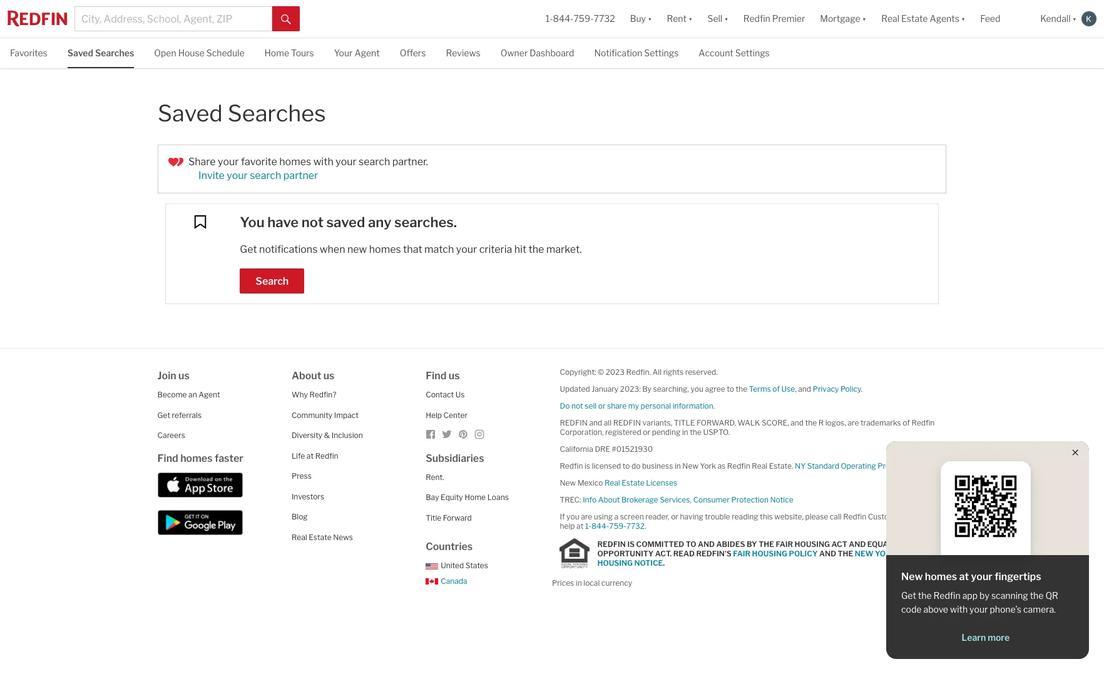 Task type: locate. For each thing, give the bounding box(es) containing it.
1 vertical spatial 844-
[[592, 522, 610, 531]]

the left new on the bottom of page
[[838, 549, 854, 558]]

0 horizontal spatial 844-
[[553, 13, 574, 24]]

estate inside real estate agents ▾ 'link'
[[902, 13, 928, 24]]

0 vertical spatial agent
[[355, 48, 380, 58]]

7732 up 'is'
[[627, 522, 645, 531]]

redfin instagram image
[[475, 430, 485, 440]]

1 horizontal spatial search
[[359, 156, 390, 168]]

and right use
[[799, 385, 812, 394]]

impact
[[334, 411, 359, 420]]

1 horizontal spatial ,
[[795, 385, 797, 394]]

real right mortgage ▾
[[882, 13, 900, 24]]

at up the "app"
[[960, 571, 970, 583]]

0 vertical spatial find
[[426, 370, 447, 382]]

in left local
[[576, 579, 582, 588]]

terms of use link
[[749, 385, 795, 394]]

community
[[292, 411, 333, 420]]

redfin down &
[[315, 451, 339, 461]]

1 horizontal spatial not
[[572, 401, 584, 411]]

trec: info about brokerage services , consumer protection notice
[[560, 495, 794, 505]]

1 horizontal spatial of
[[903, 418, 911, 428]]

us flag image
[[426, 564, 439, 570]]

fingertips
[[995, 571, 1042, 583]]

0 horizontal spatial 1-
[[546, 13, 553, 24]]

new
[[348, 244, 367, 256]]

redfin right trademarks
[[912, 418, 935, 428]]

estate left agents
[[902, 13, 928, 24]]

logos,
[[826, 418, 847, 428]]

1- up dashboard at the top of the page
[[546, 13, 553, 24]]

title
[[426, 513, 442, 523]]

with
[[314, 156, 334, 168], [951, 604, 968, 615]]

1 horizontal spatial or
[[643, 428, 651, 437]]

your inside get the redfin app by scanning the qr code above with your phone's camera.
[[970, 604, 989, 615]]

to left do
[[623, 462, 630, 471]]

redfin right call
[[844, 512, 867, 522]]

and right policy
[[820, 549, 837, 558]]

1 horizontal spatial and
[[820, 549, 837, 558]]

0 horizontal spatial ,
[[690, 495, 692, 505]]

1 horizontal spatial 844-
[[592, 522, 610, 531]]

fair inside new york state fair housing notice
[[924, 549, 941, 558]]

privacy
[[813, 385, 839, 394]]

home inside home tours link
[[265, 48, 289, 58]]

1- for 1-844-759-7732 .
[[586, 522, 592, 531]]

. right screen
[[645, 522, 647, 531]]

0 horizontal spatial estate
[[309, 533, 332, 542]]

0 vertical spatial in
[[682, 428, 689, 437]]

2 horizontal spatial estate
[[902, 13, 928, 24]]

estate left news
[[309, 533, 332, 542]]

reviews link
[[446, 38, 481, 67]]

careers button
[[158, 431, 185, 440]]

searches left open on the top left
[[95, 48, 134, 58]]

▾ right sell
[[725, 13, 729, 24]]

saved up share
[[158, 100, 223, 127]]

loans
[[488, 493, 509, 502]]

your up by
[[972, 571, 993, 583]]

0 vertical spatial or
[[599, 401, 606, 411]]

why
[[292, 390, 308, 400]]

real estate agents ▾
[[882, 13, 966, 24]]

1 horizontal spatial about
[[599, 495, 620, 505]]

0 vertical spatial search
[[359, 156, 390, 168]]

account settings link
[[699, 38, 770, 67]]

▾ for mortgage ▾
[[863, 13, 867, 24]]

0 horizontal spatial searches
[[95, 48, 134, 58]]

0 vertical spatial 844-
[[553, 13, 574, 24]]

housing inside new york state fair housing notice
[[598, 558, 633, 568]]

1- for 1-844-759-7732
[[546, 13, 553, 24]]

0 vertical spatial 759-
[[574, 13, 594, 24]]

contact
[[426, 390, 454, 400]]

1 horizontal spatial 1-
[[586, 522, 592, 531]]

the
[[759, 540, 775, 549], [838, 549, 854, 558]]

you up information
[[691, 385, 704, 394]]

search button
[[240, 269, 305, 294]]

get up careers button
[[158, 411, 170, 420]]

share
[[189, 156, 216, 168]]

1 vertical spatial 759-
[[610, 522, 627, 531]]

your agent link
[[334, 38, 380, 67]]

reading
[[732, 512, 759, 522]]

get for new homes at your fingertips
[[902, 591, 917, 601]]

at
[[307, 451, 314, 461], [577, 522, 584, 531], [960, 571, 970, 583]]

, up having
[[690, 495, 692, 505]]

real estate news
[[292, 533, 353, 542]]

844- for 1-844-759-7732 .
[[592, 522, 610, 531]]

0 vertical spatial you
[[691, 385, 704, 394]]

and right act
[[849, 540, 866, 549]]

1-844-759-7732 link up dashboard at the top of the page
[[546, 13, 615, 24]]

0 vertical spatial new
[[683, 462, 699, 471]]

City, Address, School, Agent, ZIP search field
[[75, 6, 272, 31]]

saved right favorites
[[67, 48, 93, 58]]

0 horizontal spatial are
[[581, 512, 593, 522]]

licensed
[[592, 462, 621, 471]]

an
[[189, 390, 197, 400]]

2 horizontal spatial new
[[902, 571, 923, 583]]

us up redfin?
[[324, 370, 335, 382]]

1 horizontal spatial searches
[[228, 100, 326, 127]]

agent inside 'link'
[[355, 48, 380, 58]]

2 settings from the left
[[736, 48, 770, 58]]

1 vertical spatial estate
[[622, 478, 645, 488]]

redfin inside redfin is committed to and abides by the fair housing act and equal opportunity act. read redfin's
[[598, 540, 626, 549]]

your down by
[[970, 604, 989, 615]]

2 horizontal spatial in
[[682, 428, 689, 437]]

1 vertical spatial at
[[577, 522, 584, 531]]

searching,
[[654, 385, 689, 394]]

are right logos,
[[848, 418, 860, 428]]

us for find us
[[449, 370, 460, 382]]

844- up dashboard at the top of the page
[[553, 13, 574, 24]]

life at redfin
[[292, 451, 339, 461]]

▾ left user photo
[[1073, 13, 1077, 24]]

1 vertical spatial of
[[903, 418, 911, 428]]

redfin pinterest image
[[459, 430, 469, 440]]

ny standard operating procedures link
[[795, 462, 919, 471]]

your right match
[[456, 244, 477, 256]]

in
[[682, 428, 689, 437], [675, 462, 681, 471], [576, 579, 582, 588]]

7732 for 1-844-759-7732
[[594, 13, 615, 24]]

the inside redfin is committed to and abides by the fair housing act and equal opportunity act. read redfin's
[[759, 540, 775, 549]]

get down the you
[[240, 244, 257, 256]]

with up partner
[[314, 156, 334, 168]]

homes up partner
[[279, 156, 311, 168]]

new york state fair housing notice
[[598, 549, 941, 568]]

submit search image
[[281, 14, 291, 24]]

partner.
[[392, 156, 428, 168]]

1 horizontal spatial to
[[727, 385, 735, 394]]

estate
[[902, 13, 928, 24], [622, 478, 645, 488], [309, 533, 332, 542]]

get the redfin app by scanning the qr code above with your phone's camera.
[[902, 591, 1059, 615]]

0 horizontal spatial saved searches
[[67, 48, 134, 58]]

the up above
[[919, 591, 932, 601]]

1- left using
[[586, 522, 592, 531]]

0 vertical spatial are
[[848, 418, 860, 428]]

january
[[592, 385, 619, 394]]

rent.
[[426, 473, 444, 482]]

redfin?
[[310, 390, 337, 400]]

standard
[[808, 462, 840, 471]]

mortgage ▾
[[821, 13, 867, 24]]

.
[[862, 385, 863, 394], [714, 401, 715, 411], [645, 522, 647, 531], [663, 558, 665, 568]]

7732 left the buy
[[594, 13, 615, 24]]

searches up favorite
[[228, 100, 326, 127]]

0 horizontal spatial settings
[[645, 48, 679, 58]]

rent ▾ button
[[667, 0, 693, 38]]

new down the state
[[902, 571, 923, 583]]

0 horizontal spatial and
[[698, 540, 715, 549]]

2 vertical spatial new
[[902, 571, 923, 583]]

open
[[154, 48, 176, 58]]

0 vertical spatial get
[[240, 244, 257, 256]]

redfin is committed to and abides by the fair housing act and equal opportunity act. read redfin's
[[598, 540, 894, 558]]

homes
[[279, 156, 311, 168], [369, 244, 401, 256], [180, 452, 213, 464], [926, 571, 958, 583]]

0 horizontal spatial home
[[265, 48, 289, 58]]

get inside get the redfin app by scanning the qr code above with your phone's camera.
[[902, 591, 917, 601]]

#01521930
[[612, 445, 653, 454]]

2 vertical spatial or
[[671, 512, 679, 522]]

0 horizontal spatial the
[[759, 540, 775, 549]]

1 horizontal spatial get
[[240, 244, 257, 256]]

rent
[[667, 13, 687, 24]]

redfin premier button
[[736, 0, 813, 38]]

redfin left is
[[560, 462, 583, 471]]

2 horizontal spatial housing
[[795, 540, 830, 549]]

1 vertical spatial or
[[643, 428, 651, 437]]

the left uspto.
[[690, 428, 702, 437]]

about up using
[[599, 495, 620, 505]]

in right business
[[675, 462, 681, 471]]

or down the services
[[671, 512, 679, 522]]

0 horizontal spatial in
[[576, 579, 582, 588]]

1 us from the left
[[179, 370, 190, 382]]

get up code on the right of page
[[902, 591, 917, 601]]

or right sell
[[599, 401, 606, 411]]

1 horizontal spatial fair
[[776, 540, 794, 549]]

offers
[[400, 48, 426, 58]]

2 vertical spatial estate
[[309, 533, 332, 542]]

agent right your
[[355, 48, 380, 58]]

new york state fair housing notice link
[[598, 549, 941, 568]]

notice
[[771, 495, 794, 505]]

1 vertical spatial get
[[158, 411, 170, 420]]

0 vertical spatial 1-
[[546, 13, 553, 24]]

redfin inside button
[[744, 13, 771, 24]]

about up why
[[292, 370, 322, 382]]

0 vertical spatial 7732
[[594, 13, 615, 24]]

blog
[[292, 512, 308, 522]]

1 vertical spatial find
[[158, 452, 178, 464]]

0 vertical spatial with
[[314, 156, 334, 168]]

2 ▾ from the left
[[689, 13, 693, 24]]

1 horizontal spatial new
[[683, 462, 699, 471]]

home tours link
[[265, 38, 314, 67]]

notification settings
[[595, 48, 679, 58]]

reader,
[[646, 512, 670, 522]]

settings for account settings
[[736, 48, 770, 58]]

us
[[456, 390, 465, 400]]

1 horizontal spatial home
[[465, 493, 486, 502]]

redfin inside get the redfin app by scanning the qr code above with your phone's camera.
[[934, 591, 961, 601]]

1 horizontal spatial find
[[426, 370, 447, 382]]

home left tours
[[265, 48, 289, 58]]

not right do
[[572, 401, 584, 411]]

search down favorite
[[250, 169, 281, 181]]

or inside redfin and all redfin variants, title forward, walk score, and the r logos, are trademarks of redfin corporation, registered or pending in the uspto.
[[643, 428, 651, 437]]

1 horizontal spatial 7732
[[627, 522, 645, 531]]

us right join
[[179, 370, 190, 382]]

▾ for kendall ▾
[[1073, 13, 1077, 24]]

us for join us
[[179, 370, 190, 382]]

estate down do
[[622, 478, 645, 488]]

redfin inside if you are using a screen reader, or having trouble reading this website, please call redfin customer support for help at
[[844, 512, 867, 522]]

3 ▾ from the left
[[725, 13, 729, 24]]

1 horizontal spatial at
[[577, 522, 584, 531]]

3 us from the left
[[449, 370, 460, 382]]

about us
[[292, 370, 335, 382]]

2 horizontal spatial us
[[449, 370, 460, 382]]

are inside if you are using a screen reader, or having trouble reading this website, please call redfin customer support for help at
[[581, 512, 593, 522]]

faster
[[215, 452, 244, 464]]

settings right the account
[[736, 48, 770, 58]]

1 horizontal spatial in
[[675, 462, 681, 471]]

redfin down do
[[560, 418, 588, 428]]

at right life
[[307, 451, 314, 461]]

1 vertical spatial 1-844-759-7732 link
[[586, 522, 645, 531]]

of inside redfin and all redfin variants, title forward, walk score, and the r logos, are trademarks of redfin corporation, registered or pending in the uspto.
[[903, 418, 911, 428]]

find up contact
[[426, 370, 447, 382]]

▾ inside 'link'
[[962, 13, 966, 24]]

1-844-759-7732 link up 'is'
[[586, 522, 645, 531]]

redfin.
[[627, 368, 651, 377]]

new for new homes at your fingertips
[[902, 571, 923, 583]]

are left using
[[581, 512, 593, 522]]

of right trademarks
[[903, 418, 911, 428]]

canadian flag image
[[426, 579, 439, 585]]

new up trec:
[[560, 478, 576, 488]]

0 vertical spatial about
[[292, 370, 322, 382]]

of left use
[[773, 385, 780, 394]]

you right if
[[567, 512, 580, 522]]

5 ▾ from the left
[[962, 13, 966, 24]]

fair housing policy and the
[[734, 549, 855, 558]]

in inside redfin and all redfin variants, title forward, walk score, and the r logos, are trademarks of redfin corporation, registered or pending in the uspto.
[[682, 428, 689, 437]]

account settings
[[699, 48, 770, 58]]

not right 'have'
[[302, 214, 324, 230]]

by
[[643, 385, 652, 394]]

1 vertical spatial to
[[623, 462, 630, 471]]

0 vertical spatial searches
[[95, 48, 134, 58]]

download the redfin app from the google play store image
[[158, 510, 243, 535]]

1 horizontal spatial us
[[324, 370, 335, 382]]

▾ for buy ▾
[[648, 13, 652, 24]]

in right pending
[[682, 428, 689, 437]]

0 horizontal spatial to
[[623, 462, 630, 471]]

redfin up above
[[934, 591, 961, 601]]

to right agree at the bottom right of the page
[[727, 385, 735, 394]]

with down the "app"
[[951, 604, 968, 615]]

1 vertical spatial home
[[465, 493, 486, 502]]

4 ▾ from the left
[[863, 13, 867, 24]]

new left york
[[683, 462, 699, 471]]

2 horizontal spatial get
[[902, 591, 917, 601]]

1 ▾ from the left
[[648, 13, 652, 24]]

do
[[632, 462, 641, 471]]

search left partner.
[[359, 156, 390, 168]]

6 ▾ from the left
[[1073, 13, 1077, 24]]

0 horizontal spatial us
[[179, 370, 190, 382]]

1 settings from the left
[[645, 48, 679, 58]]

redfin left premier
[[744, 13, 771, 24]]

opportunity
[[598, 549, 654, 558]]

redfin down "my"
[[614, 418, 641, 428]]

0 horizontal spatial about
[[292, 370, 322, 382]]

1 horizontal spatial with
[[951, 604, 968, 615]]

share
[[608, 401, 627, 411]]

and left all
[[590, 418, 603, 428]]

▾ right the buy
[[648, 13, 652, 24]]

screen
[[620, 512, 644, 522]]

0 horizontal spatial search
[[250, 169, 281, 181]]

your up saved
[[336, 156, 357, 168]]

prices in local currency
[[552, 579, 633, 588]]

the up camera.
[[1031, 591, 1044, 601]]

real inside 'link'
[[882, 13, 900, 24]]

1 vertical spatial searches
[[228, 100, 326, 127]]

redfin premier
[[744, 13, 806, 24]]

0 horizontal spatial new
[[560, 478, 576, 488]]

1 vertical spatial with
[[951, 604, 968, 615]]

why redfin? button
[[292, 390, 337, 400]]

owner dashboard
[[501, 48, 575, 58]]

1 horizontal spatial agent
[[355, 48, 380, 58]]

0 horizontal spatial saved
[[67, 48, 93, 58]]

center
[[444, 411, 468, 420]]

read
[[674, 549, 695, 558]]

844- left a on the right of page
[[592, 522, 610, 531]]

saved searches
[[67, 48, 134, 58], [158, 100, 326, 127]]

▾ for rent ▾
[[689, 13, 693, 24]]

notifications
[[259, 244, 318, 256]]

0 vertical spatial 1-844-759-7732 link
[[546, 13, 615, 24]]

▾ right "mortgage"
[[863, 13, 867, 24]]

learn more
[[962, 633, 1010, 643]]

settings for notification settings
[[645, 48, 679, 58]]

0 horizontal spatial not
[[302, 214, 324, 230]]

at right help
[[577, 522, 584, 531]]

home left loans
[[465, 493, 486, 502]]

mortgage
[[821, 13, 861, 24]]

0 vertical spatial home
[[265, 48, 289, 58]]

and right to
[[698, 540, 715, 549]]

learn
[[962, 633, 987, 643]]

▾ right rent
[[689, 13, 693, 24]]

qr
[[1046, 591, 1059, 601]]

do not sell or share my personal information link
[[560, 401, 714, 411]]

redfin down 1-844-759-7732 .
[[598, 540, 626, 549]]

state
[[899, 549, 922, 558]]

settings down rent
[[645, 48, 679, 58]]

. right privacy
[[862, 385, 863, 394]]

california dre #01521930
[[560, 445, 653, 454]]

0 horizontal spatial get
[[158, 411, 170, 420]]

▾ right agents
[[962, 13, 966, 24]]

us up us
[[449, 370, 460, 382]]

investors button
[[292, 492, 324, 501]]

get referrals
[[158, 411, 202, 420]]

with inside get the redfin app by scanning the qr code above with your phone's camera.
[[951, 604, 968, 615]]

1 vertical spatial agent
[[199, 390, 220, 400]]

terms
[[749, 385, 771, 394]]

1 vertical spatial 1-
[[586, 522, 592, 531]]

find down careers button
[[158, 452, 178, 464]]

1 vertical spatial are
[[581, 512, 593, 522]]

0 vertical spatial saved
[[67, 48, 93, 58]]

diversity & inclusion
[[292, 431, 363, 440]]

2 us from the left
[[324, 370, 335, 382]]

your
[[218, 156, 239, 168], [336, 156, 357, 168], [227, 169, 248, 181], [456, 244, 477, 256], [972, 571, 993, 583], [970, 604, 989, 615]]

agent right an
[[199, 390, 220, 400]]

hit
[[515, 244, 527, 256]]

join
[[158, 370, 176, 382]]

mortgage ▾ button
[[821, 0, 867, 38]]



Task type: vqa. For each thing, say whether or not it's contained in the screenshot.
1.72M
no



Task type: describe. For each thing, give the bounding box(es) containing it.
find us
[[426, 370, 460, 382]]

personal
[[641, 401, 671, 411]]

. down committed at the right bottom
[[663, 558, 665, 568]]

code
[[902, 604, 922, 615]]

feed button
[[973, 0, 1034, 38]]

844- for 1-844-759-7732
[[553, 13, 574, 24]]

buy
[[630, 13, 646, 24]]

get for you have not saved any searches.
[[240, 244, 257, 256]]

a
[[615, 512, 619, 522]]

0 horizontal spatial agent
[[199, 390, 220, 400]]

tours
[[291, 48, 314, 58]]

your up invite
[[218, 156, 239, 168]]

ny
[[795, 462, 806, 471]]

is
[[585, 462, 591, 471]]

real estate agents ▾ button
[[874, 0, 973, 38]]

app install qr code image
[[951, 472, 1021, 542]]

estate for agents
[[902, 13, 928, 24]]

find for find us
[[426, 370, 447, 382]]

if
[[560, 512, 565, 522]]

759- for 1-844-759-7732 .
[[610, 522, 627, 531]]

york
[[701, 462, 716, 471]]

kendall ▾
[[1041, 13, 1077, 24]]

equal housing opportunity image
[[560, 539, 590, 569]]

homes up download the redfin app on the apple app store image
[[180, 452, 213, 464]]

community impact button
[[292, 411, 359, 420]]

bay equity home loans button
[[426, 493, 509, 502]]

for
[[935, 512, 945, 522]]

privacy policy link
[[813, 385, 862, 394]]

redfin is licensed to do business in new york as redfin real estate. ny standard operating procedures
[[560, 462, 919, 471]]

title forward button
[[426, 513, 472, 523]]

redfin right as
[[728, 462, 751, 471]]

registered
[[606, 428, 642, 437]]

you inside if you are using a screen reader, or having trouble reading this website, please call redfin customer support for help at
[[567, 512, 580, 522]]

real estate licenses link
[[605, 478, 678, 488]]

real down licensed
[[605, 478, 620, 488]]

score,
[[762, 418, 790, 428]]

real down blog
[[292, 533, 307, 542]]

partner
[[284, 169, 318, 181]]

why redfin?
[[292, 390, 337, 400]]

share your favorite homes with your search partner. invite your search partner
[[189, 156, 428, 181]]

1 vertical spatial ,
[[690, 495, 692, 505]]

the left the r
[[806, 418, 817, 428]]

the left terms
[[736, 385, 748, 394]]

copyright:
[[560, 368, 597, 377]]

mortgage ▾ button
[[813, 0, 874, 38]]

1 horizontal spatial you
[[691, 385, 704, 394]]

redfin twitter image
[[442, 430, 452, 440]]

rent ▾
[[667, 13, 693, 24]]

0 vertical spatial to
[[727, 385, 735, 394]]

offers link
[[400, 38, 426, 67]]

1 horizontal spatial housing
[[752, 549, 788, 558]]

favorites
[[10, 48, 47, 58]]

real estate news button
[[292, 533, 353, 542]]

criteria
[[480, 244, 512, 256]]

referrals
[[172, 411, 202, 420]]

new
[[855, 549, 874, 558]]

life
[[292, 451, 305, 461]]

above
[[924, 604, 949, 615]]

are inside redfin and all redfin variants, title forward, walk score, and the r logos, are trademarks of redfin corporation, registered or pending in the uspto.
[[848, 418, 860, 428]]

1 horizontal spatial estate
[[622, 478, 645, 488]]

1 horizontal spatial the
[[838, 549, 854, 558]]

favorites link
[[10, 38, 47, 67]]

find homes faster
[[158, 452, 244, 464]]

redfin inside redfin and all redfin variants, title forward, walk score, and the r logos, are trademarks of redfin corporation, registered or pending in the uspto.
[[912, 418, 935, 428]]

consumer protection notice link
[[694, 495, 794, 505]]

0 vertical spatial of
[[773, 385, 780, 394]]

market.
[[547, 244, 582, 256]]

sell
[[585, 401, 597, 411]]

fair inside redfin is committed to and abides by the fair housing act and equal opportunity act. read redfin's
[[776, 540, 794, 549]]

your
[[334, 48, 353, 58]]

canada
[[441, 576, 468, 586]]

by
[[747, 540, 758, 549]]

mexico
[[578, 478, 603, 488]]

your right invite
[[227, 169, 248, 181]]

get referrals button
[[158, 411, 202, 420]]

sell ▾ button
[[708, 0, 729, 38]]

buy ▾
[[630, 13, 652, 24]]

scanning
[[992, 591, 1029, 601]]

0 vertical spatial ,
[[795, 385, 797, 394]]

become
[[158, 390, 187, 400]]

2 horizontal spatial and
[[849, 540, 866, 549]]

1 vertical spatial saved
[[158, 100, 223, 127]]

buy ▾ button
[[623, 0, 660, 38]]

help
[[560, 522, 575, 531]]

blog button
[[292, 512, 308, 522]]

sell ▾ button
[[700, 0, 736, 38]]

phone's
[[990, 604, 1022, 615]]

trec:
[[560, 495, 582, 505]]

and right score,
[[791, 418, 804, 428]]

redfin for and
[[560, 418, 588, 428]]

favorite
[[241, 156, 277, 168]]

1 vertical spatial not
[[572, 401, 584, 411]]

homes left that
[[369, 244, 401, 256]]

copyright: © 2023 redfin. all rights reserved.
[[560, 368, 718, 377]]

is
[[628, 540, 635, 549]]

1 vertical spatial saved searches
[[158, 100, 326, 127]]

1 vertical spatial about
[[599, 495, 620, 505]]

schedule
[[206, 48, 245, 58]]

join us
[[158, 370, 190, 382]]

act.
[[656, 549, 672, 558]]

redfin facebook image
[[426, 430, 436, 440]]

at inside if you are using a screen reader, or having trouble reading this website, please call redfin customer support for help at
[[577, 522, 584, 531]]

759- for 1-844-759-7732
[[574, 13, 594, 24]]

housing inside redfin is committed to and abides by the fair housing act and equal opportunity act. read redfin's
[[795, 540, 830, 549]]

the right hit
[[529, 244, 544, 256]]

use
[[782, 385, 795, 394]]

pending
[[652, 428, 681, 437]]

title
[[674, 418, 695, 428]]

redfin and all redfin variants, title forward, walk score, and the r logos, are trademarks of redfin corporation, registered or pending in the uspto.
[[560, 418, 935, 437]]

premier
[[773, 13, 806, 24]]

0 horizontal spatial fair
[[734, 549, 751, 558]]

find for find homes faster
[[158, 452, 178, 464]]

investors
[[292, 492, 324, 501]]

0 vertical spatial at
[[307, 451, 314, 461]]

estate for news
[[309, 533, 332, 542]]

homes up above
[[926, 571, 958, 583]]

0 vertical spatial not
[[302, 214, 324, 230]]

7732 for 1-844-759-7732 .
[[627, 522, 645, 531]]

homes inside share your favorite homes with your search partner. invite your search partner
[[279, 156, 311, 168]]

▾ for sell ▾
[[725, 13, 729, 24]]

your agent
[[334, 48, 380, 58]]

with inside share your favorite homes with your search partner. invite your search partner
[[314, 156, 334, 168]]

redfin for is
[[598, 540, 626, 549]]

1 vertical spatial search
[[250, 169, 281, 181]]

2 vertical spatial in
[[576, 579, 582, 588]]

licenses
[[646, 478, 678, 488]]

operating
[[841, 462, 877, 471]]

invite
[[199, 169, 225, 181]]

sell ▾
[[708, 13, 729, 24]]

reviews
[[446, 48, 481, 58]]

new homes at your fingertips
[[902, 571, 1042, 583]]

help
[[426, 411, 442, 420]]

diversity & inclusion button
[[292, 431, 363, 440]]

. down agree at the bottom right of the page
[[714, 401, 715, 411]]

user photo image
[[1082, 11, 1097, 26]]

consumer
[[694, 495, 730, 505]]

1-844-759-7732 .
[[586, 522, 647, 531]]

new for new mexico real estate licenses
[[560, 478, 576, 488]]

press button
[[292, 472, 312, 481]]

my
[[629, 401, 639, 411]]

if you are using a screen reader, or having trouble reading this website, please call redfin customer support for help at
[[560, 512, 945, 531]]

trouble
[[705, 512, 731, 522]]

all
[[653, 368, 662, 377]]

owner
[[501, 48, 528, 58]]

download the redfin app on the apple app store image
[[158, 473, 243, 498]]

0 vertical spatial saved searches
[[67, 48, 134, 58]]

us for about us
[[324, 370, 335, 382]]

or inside if you are using a screen reader, or having trouble reading this website, please call redfin customer support for help at
[[671, 512, 679, 522]]

using
[[594, 512, 613, 522]]

real left estate.
[[752, 462, 768, 471]]

having
[[680, 512, 704, 522]]

2 vertical spatial at
[[960, 571, 970, 583]]



